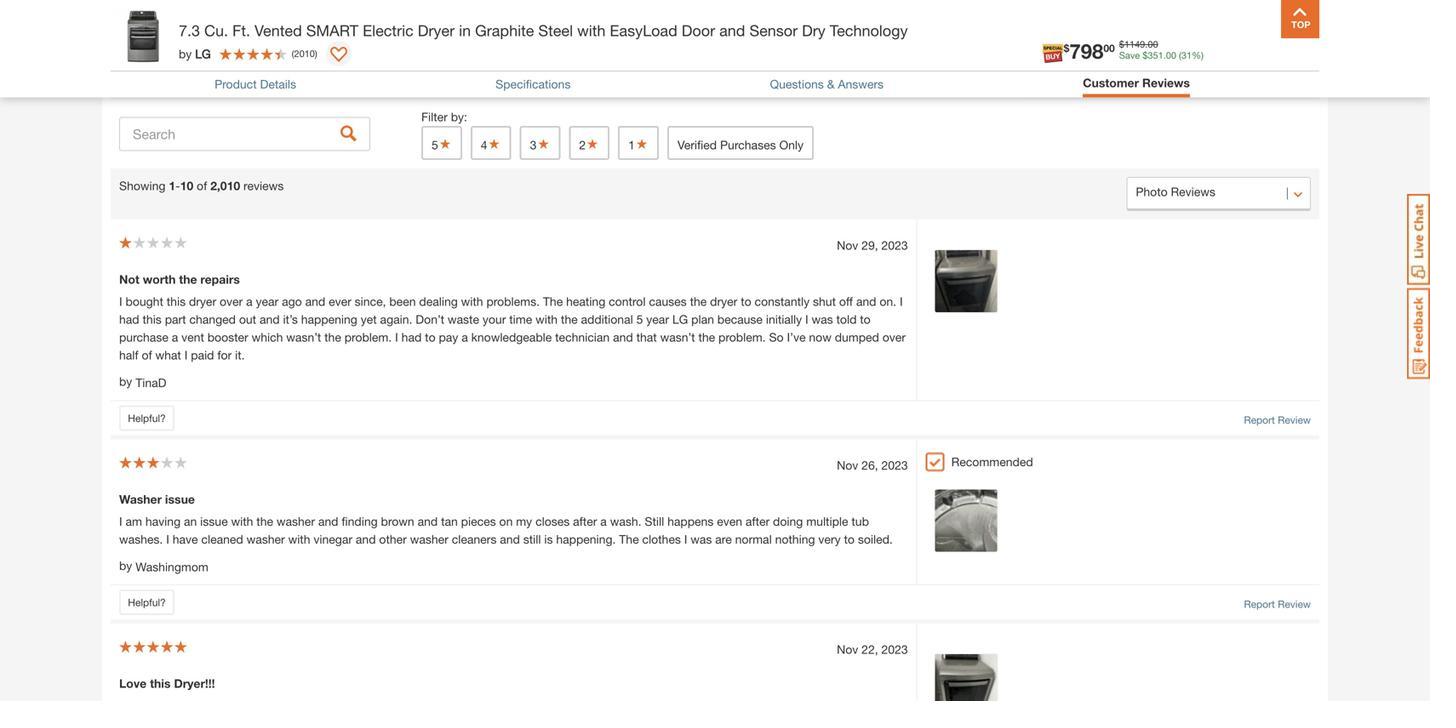 Task type: describe. For each thing, give the bounding box(es) containing it.
the up technician
[[561, 313, 578, 327]]

on
[[500, 515, 513, 529]]

( inside $ 1149 . 00 save $ 351 . 00 ( 31 %)
[[1180, 50, 1182, 61]]

verified purchases only button
[[668, 126, 814, 160]]

0 vertical spatial lg
[[195, 47, 211, 61]]

it's
[[283, 313, 298, 327]]

1 after from the left
[[573, 515, 597, 529]]

an
[[184, 515, 197, 529]]

26,
[[862, 459, 879, 473]]

live chat image
[[1408, 194, 1431, 285]]

2 wasn't from the left
[[661, 331, 696, 345]]

causes
[[649, 295, 687, 309]]

multiple
[[807, 515, 849, 529]]

washer issue i am having an issue with the washer and finding brown and tan pieces on my closes after a wash. still happens even after doing multiple tub washes. i have cleaned washer with vinegar and other washer cleaners and still is happening. the clothes i was are normal nothing very to soiled.
[[119, 493, 893, 547]]

with up the cleaned at bottom
[[231, 515, 253, 529]]

2023 for nov 22, 2023
[[882, 643, 909, 657]]

with left vinegar
[[288, 533, 310, 547]]

it.
[[235, 349, 245, 363]]

clothes
[[643, 533, 681, 547]]

details
[[260, 77, 296, 91]]

351
[[1148, 50, 1164, 61]]

i up i've
[[806, 313, 809, 327]]

additional
[[581, 313, 633, 327]]

5 inside not worth the repairs i bought this dryer over a year ago and ever since, been dealing with problems. the heating control causes the dryer to constantly shut off and on. i had this part changed out and it's happening yet again. don't waste your time with the additional 5 year lg plan because initially i was told to purchase a vent booster which wasn't the problem. i had to pay a knowledgeable technician and that wasn't the problem. so i've now dumped over half of what i paid for it.
[[637, 313, 643, 327]]

nov 26, 2023
[[837, 459, 909, 473]]

am
[[126, 515, 142, 529]]

on.
[[880, 295, 897, 309]]

dealing
[[419, 295, 458, 309]]

report review button for i am having an issue with the washer and finding brown and tan pieces on my closes after a wash. still happens even after doing multiple tub washes. i have cleaned washer with vinegar and other washer cleaners and still is happening. the clothes i was are normal nothing very to soiled.
[[1245, 597, 1312, 612]]

which
[[252, 331, 283, 345]]

wash.
[[610, 515, 642, 529]]

cleaners
[[452, 533, 497, 547]]

star symbol image for 1
[[635, 138, 649, 150]]

cleaned
[[201, 533, 243, 547]]

specifications
[[496, 77, 571, 91]]

and down finding
[[356, 533, 376, 547]]

so
[[770, 331, 784, 345]]

helpful? for washingmom
[[128, 597, 166, 609]]

knowledgeable
[[472, 331, 552, 345]]

the inside washer issue i am having an issue with the washer and finding brown and tan pieces on my closes after a wash. still happens even after doing multiple tub washes. i have cleaned washer with vinegar and other washer cleaners and still is happening. the clothes i was are normal nothing very to soiled.
[[619, 533, 639, 547]]

steel
[[539, 21, 573, 40]]

i left have
[[166, 533, 169, 547]]

ft.
[[233, 21, 250, 40]]

dumped
[[835, 331, 880, 345]]

the up plan
[[690, 295, 707, 309]]

)
[[315, 48, 318, 59]]

half
[[119, 349, 138, 363]]

by for by tinad
[[119, 375, 132, 389]]

door
[[682, 21, 716, 40]]

the inside not worth the repairs i bought this dryer over a year ago and ever since, been dealing with problems. the heating control causes the dryer to constantly shut off and on. i had this part changed out and it's happening yet again. don't waste your time with the additional 5 year lg plan because initially i was told to purchase a vent booster which wasn't the problem. i had to pay a knowledgeable technician and that wasn't the problem. so i've now dumped over half of what i paid for it.
[[543, 295, 563, 309]]

2 button
[[569, 126, 610, 160]]

cu.
[[204, 21, 228, 40]]

$ for 798
[[1064, 42, 1070, 54]]

questions & answers
[[770, 77, 884, 91]]

i left bought
[[119, 295, 122, 309]]

0 horizontal spatial over
[[220, 295, 243, 309]]

save
[[1120, 50, 1141, 61]]

star symbol image for 3
[[537, 138, 551, 150]]

dryer!!!
[[174, 677, 215, 691]]

5 inside button
[[432, 138, 438, 152]]

2 horizontal spatial 00
[[1167, 50, 1177, 61]]

brown
[[381, 515, 415, 529]]

i've
[[787, 331, 806, 345]]

by tinad
[[119, 375, 167, 390]]

by for by washingmom
[[119, 559, 132, 573]]

and up which
[[260, 313, 280, 327]]

top button
[[1282, 0, 1320, 38]]

1 problem. from the left
[[345, 331, 392, 345]]

showing
[[119, 179, 166, 193]]

out
[[239, 313, 256, 327]]

star symbol image for 2
[[586, 138, 600, 150]]

dryer
[[418, 21, 455, 40]]

$ 1149 . 00 save $ 351 . 00 ( 31 %)
[[1120, 39, 1204, 61]]

0 horizontal spatial .
[[1146, 39, 1149, 50]]

now
[[810, 331, 832, 345]]

off
[[840, 295, 853, 309]]

review for i bought this dryer over a year ago and ever since, been dealing with problems. the heating control causes the dryer to constantly shut off and on. i had this part changed out and it's happening yet again. don't waste your time with the additional 5 year lg plan because initially i was told to purchase a vent booster which wasn't the problem. i had to pay a knowledgeable technician and that wasn't the problem. so i've now dumped over half of what i paid for it.
[[1279, 414, 1312, 426]]

to right told
[[861, 313, 871, 327]]

and up vinegar
[[318, 515, 339, 529]]

star symbol image for 4
[[488, 138, 501, 150]]

verified purchases only
[[678, 138, 804, 152]]

questions
[[770, 77, 824, 91]]

1 horizontal spatial issue
[[200, 515, 228, 529]]

repairs
[[201, 273, 240, 287]]

with right steel
[[578, 21, 606, 40]]

1 inside button
[[629, 138, 635, 152]]

pieces
[[461, 515, 496, 529]]

report for i bought this dryer over a year ago and ever since, been dealing with problems. the heating control causes the dryer to constantly shut off and on. i had this part changed out and it's happening yet again. don't waste your time with the additional 5 year lg plan because initially i was told to purchase a vent booster which wasn't the problem. i had to pay a knowledgeable technician and that wasn't the problem. so i've now dumped over half of what i paid for it.
[[1245, 414, 1276, 426]]

and up happening
[[305, 295, 326, 309]]

was inside washer issue i am having an issue with the washer and finding brown and tan pieces on my closes after a wash. still happens even after doing multiple tub washes. i have cleaned washer with vinegar and other washer cleaners and still is happening. the clothes i was are normal nothing very to soiled.
[[691, 533, 712, 547]]

problems.
[[487, 295, 540, 309]]

2,010
[[210, 179, 240, 193]]

7.3 cu. ft. vented smart electric dryer in graphite steel with easyload door and sensor dry technology
[[179, 21, 908, 40]]

4
[[481, 138, 488, 152]]

5 button
[[422, 126, 462, 160]]

plan
[[692, 313, 715, 327]]

was inside not worth the repairs i bought this dryer over a year ago and ever since, been dealing with problems. the heating control causes the dryer to constantly shut off and on. i had this part changed out and it's happening yet again. don't waste your time with the additional 5 year lg plan because initially i was told to purchase a vent booster which wasn't the problem. i had to pay a knowledgeable technician and that wasn't the problem. so i've now dumped over half of what i paid for it.
[[812, 313, 834, 327]]

and right door
[[720, 21, 746, 40]]

waste
[[448, 313, 480, 327]]

vented
[[255, 21, 302, 40]]

display image
[[330, 47, 347, 64]]

still
[[645, 515, 665, 529]]

product details
[[215, 77, 296, 91]]

with right time
[[536, 313, 558, 327]]

reviews
[[1143, 76, 1191, 90]]

$ for 1149
[[1120, 39, 1125, 50]]

report for i am having an issue with the washer and finding brown and tan pieces on my closes after a wash. still happens even after doing multiple tub washes. i have cleaned washer with vinegar and other washer cleaners and still is happening. the clothes i was are normal nothing very to soiled.
[[1245, 599, 1276, 611]]

ever
[[329, 295, 352, 309]]

2023 for nov 29, 2023
[[882, 239, 909, 253]]

filter
[[422, 110, 448, 124]]

the down happening
[[325, 331, 341, 345]]

i right on.
[[900, 295, 903, 309]]

easyload
[[610, 21, 678, 40]]

tinad button
[[136, 374, 167, 392]]

changed
[[189, 313, 236, 327]]

the right the worth
[[179, 273, 197, 287]]

answers
[[838, 77, 884, 91]]

nothing
[[776, 533, 816, 547]]

not
[[119, 273, 140, 287]]

2 vertical spatial this
[[150, 677, 171, 691]]

control
[[609, 295, 646, 309]]

helpful? for tinad
[[128, 413, 166, 425]]

washer right the cleaned at bottom
[[247, 533, 285, 547]]

yet
[[361, 313, 377, 327]]

3
[[530, 138, 537, 152]]

with up waste
[[461, 295, 483, 309]]



Task type: vqa. For each thing, say whether or not it's contained in the screenshot.
Sign In's Sign
no



Task type: locate. For each thing, give the bounding box(es) containing it.
by for by lg
[[179, 47, 192, 61]]

other
[[379, 533, 407, 547]]

00
[[1149, 39, 1159, 50], [1104, 42, 1116, 54], [1167, 50, 1177, 61]]

this up part
[[167, 295, 186, 309]]

0 vertical spatial helpful? button
[[119, 406, 175, 432]]

1 vertical spatial was
[[691, 533, 712, 547]]

washingmom
[[136, 560, 209, 574]]

shut
[[813, 295, 836, 309]]

don't
[[416, 313, 445, 327]]

2023 right 29,
[[882, 239, 909, 253]]

product
[[215, 77, 257, 91]]

by:
[[451, 110, 468, 124]]

dryer up because
[[711, 295, 738, 309]]

2 nov from the top
[[837, 459, 859, 473]]

star symbol image
[[438, 138, 452, 150], [586, 138, 600, 150], [635, 138, 649, 150]]

0 vertical spatial 5
[[432, 138, 438, 152]]

3 button
[[520, 126, 561, 160]]

star symbol image inside 5 button
[[438, 138, 452, 150]]

for
[[218, 349, 232, 363]]

to down don't
[[425, 331, 436, 345]]

helpful? down by washingmom
[[128, 597, 166, 609]]

1 horizontal spatial 1
[[629, 138, 635, 152]]

1149
[[1125, 39, 1146, 50]]

specifications button
[[496, 77, 571, 91], [496, 77, 571, 91]]

washer
[[277, 515, 315, 529], [247, 533, 285, 547], [410, 533, 449, 547]]

1 vertical spatial issue
[[200, 515, 228, 529]]

2 vertical spatial by
[[119, 559, 132, 573]]

1 helpful? button from the top
[[119, 406, 175, 432]]

over up out
[[220, 295, 243, 309]]

a
[[246, 295, 253, 309], [172, 331, 178, 345], [462, 331, 468, 345], [601, 515, 607, 529]]

1 vertical spatial 1
[[169, 179, 176, 193]]

the inside washer issue i am having an issue with the washer and finding brown and tan pieces on my closes after a wash. still happens even after doing multiple tub washes. i have cleaned washer with vinegar and other washer cleaners and still is happening. the clothes i was are normal nothing very to soiled.
[[257, 515, 273, 529]]

2 vertical spatial nov
[[837, 643, 859, 657]]

to right very
[[845, 533, 855, 547]]

1 horizontal spatial star symbol image
[[586, 138, 600, 150]]

constantly
[[755, 295, 810, 309]]

2 2023 from the top
[[882, 459, 909, 473]]

1 horizontal spatial after
[[746, 515, 770, 529]]

1 vertical spatial review
[[1279, 599, 1312, 611]]

0 horizontal spatial had
[[119, 313, 139, 327]]

1 vertical spatial lg
[[673, 313, 688, 327]]

1 wasn't from the left
[[286, 331, 321, 345]]

1 horizontal spatial 5
[[637, 313, 643, 327]]

ago
[[282, 295, 302, 309]]

1 vertical spatial report review
[[1245, 599, 1312, 611]]

my
[[516, 515, 533, 529]]

2 review from the top
[[1279, 599, 1312, 611]]

1 horizontal spatial problem.
[[719, 331, 766, 345]]

dryer up changed
[[189, 295, 216, 309]]

1 horizontal spatial year
[[647, 313, 669, 327]]

star symbol image inside 3 button
[[537, 138, 551, 150]]

1 vertical spatial 5
[[637, 313, 643, 327]]

2023 for nov 26, 2023
[[882, 459, 909, 473]]

3 nov from the top
[[837, 643, 859, 657]]

1 horizontal spatial lg
[[673, 313, 688, 327]]

1 nov from the top
[[837, 239, 859, 253]]

0 vertical spatial report review button
[[1245, 413, 1312, 428]]

tinad
[[136, 376, 167, 390]]

1 vertical spatial helpful? button
[[119, 590, 175, 616]]

%)
[[1193, 50, 1204, 61]]

0 horizontal spatial dryer
[[189, 295, 216, 309]]

1 horizontal spatial star symbol image
[[537, 138, 551, 150]]

was down happens
[[691, 533, 712, 547]]

00 right the 1149 on the right top of page
[[1149, 39, 1159, 50]]

1 vertical spatial by
[[119, 375, 132, 389]]

$ 798 00
[[1064, 39, 1116, 63]]

problem. down yet
[[345, 331, 392, 345]]

i left 'paid'
[[185, 349, 188, 363]]

0 horizontal spatial 1
[[169, 179, 176, 193]]

after up the normal
[[746, 515, 770, 529]]

customer reviews
[[1084, 76, 1191, 90]]

a right pay
[[462, 331, 468, 345]]

nov
[[837, 239, 859, 253], [837, 459, 859, 473], [837, 643, 859, 657]]

2 horizontal spatial $
[[1143, 50, 1148, 61]]

over down on.
[[883, 331, 906, 345]]

nov for nov 22, 2023
[[837, 643, 859, 657]]

. right save
[[1146, 39, 1149, 50]]

star symbol image inside 4 button
[[488, 138, 501, 150]]

i down again.
[[395, 331, 398, 345]]

0 vertical spatial had
[[119, 313, 139, 327]]

4 button
[[471, 126, 512, 160]]

0 vertical spatial year
[[256, 295, 279, 309]]

by inside "by tinad"
[[119, 375, 132, 389]]

1 horizontal spatial was
[[812, 313, 834, 327]]

&
[[828, 77, 835, 91]]

nov 22, 2023
[[837, 643, 909, 657]]

again.
[[380, 313, 413, 327]]

00 left 31
[[1167, 50, 1177, 61]]

2010
[[294, 48, 315, 59]]

to up because
[[741, 295, 752, 309]]

2023 right 22, in the right bottom of the page
[[882, 643, 909, 657]]

still
[[524, 533, 541, 547]]

0 horizontal spatial $
[[1064, 42, 1070, 54]]

2 helpful? from the top
[[128, 597, 166, 609]]

love
[[119, 677, 147, 691]]

0 horizontal spatial year
[[256, 295, 279, 309]]

helpful? button for washingmom
[[119, 590, 175, 616]]

1 helpful? from the top
[[128, 413, 166, 425]]

nov left 26,
[[837, 459, 859, 473]]

customer
[[1084, 76, 1140, 90]]

is
[[545, 533, 553, 547]]

0 horizontal spatial of
[[142, 349, 152, 363]]

by inside by washingmom
[[119, 559, 132, 573]]

$ right save
[[1143, 50, 1148, 61]]

.
[[1146, 39, 1149, 50], [1164, 50, 1167, 61]]

0 vertical spatial report
[[1245, 414, 1276, 426]]

worth
[[143, 273, 176, 287]]

even
[[717, 515, 743, 529]]

of right half
[[142, 349, 152, 363]]

star symbol image right 2 'button'
[[635, 138, 649, 150]]

the right "an"
[[257, 515, 273, 529]]

verified
[[678, 138, 717, 152]]

the down plan
[[699, 331, 716, 345]]

lg
[[195, 47, 211, 61], [673, 313, 688, 327]]

your
[[483, 313, 506, 327]]

1 right 2 'button'
[[629, 138, 635, 152]]

year
[[256, 295, 279, 309], [647, 313, 669, 327]]

1 star symbol image from the left
[[438, 138, 452, 150]]

told
[[837, 313, 857, 327]]

1 vertical spatial this
[[143, 313, 162, 327]]

helpful? down tinad button
[[128, 413, 166, 425]]

this down bought
[[143, 313, 162, 327]]

customer reviews button
[[1084, 76, 1191, 93], [1084, 76, 1191, 90]]

time
[[510, 313, 533, 327]]

of inside not worth the repairs i bought this dryer over a year ago and ever since, been dealing with problems. the heating control causes the dryer to constantly shut off and on. i had this part changed out and it's happening yet again. don't waste your time with the additional 5 year lg plan because initially i was told to purchase a vent booster which wasn't the problem. i had to pay a knowledgeable technician and that wasn't the problem. so i've now dumped over half of what i paid for it.
[[142, 349, 152, 363]]

2 problem. from the left
[[719, 331, 766, 345]]

( 2010 )
[[292, 48, 318, 59]]

0 vertical spatial 2023
[[882, 239, 909, 253]]

year down causes
[[647, 313, 669, 327]]

2 report review from the top
[[1245, 599, 1312, 611]]

tub
[[852, 515, 870, 529]]

had down again.
[[402, 331, 422, 345]]

2 star symbol image from the left
[[586, 138, 600, 150]]

and
[[720, 21, 746, 40], [305, 295, 326, 309], [857, 295, 877, 309], [260, 313, 280, 327], [613, 331, 633, 345], [318, 515, 339, 529], [418, 515, 438, 529], [356, 533, 376, 547], [500, 533, 520, 547]]

1 vertical spatial the
[[619, 533, 639, 547]]

star symbol image left '1' button
[[586, 138, 600, 150]]

year left ago
[[256, 295, 279, 309]]

1 horizontal spatial .
[[1164, 50, 1167, 61]]

5 down filter
[[432, 138, 438, 152]]

review for i am having an issue with the washer and finding brown and tan pieces on my closes after a wash. still happens even after doing multiple tub washes. i have cleaned washer with vinegar and other washer cleaners and still is happening. the clothes i was are normal nothing very to soiled.
[[1279, 599, 1312, 611]]

of right 10
[[197, 179, 207, 193]]

washingmom button
[[136, 559, 209, 577]]

pay
[[439, 331, 459, 345]]

star symbol image inside 2 'button'
[[586, 138, 600, 150]]

had up purchase on the top left
[[119, 313, 139, 327]]

issue up "an"
[[165, 493, 195, 507]]

2 star symbol image from the left
[[537, 138, 551, 150]]

$ right $ 798 00
[[1120, 39, 1125, 50]]

are
[[716, 533, 732, 547]]

questions & answers button
[[770, 77, 884, 91], [770, 77, 884, 91]]

0 vertical spatial review
[[1279, 414, 1312, 426]]

report review for i bought this dryer over a year ago and ever since, been dealing with problems. the heating control causes the dryer to constantly shut off and on. i had this part changed out and it's happening yet again. don't waste your time with the additional 5 year lg plan because initially i was told to purchase a vent booster which wasn't the problem. i had to pay a knowledgeable technician and that wasn't the problem. so i've now dumped over half of what i paid for it.
[[1245, 414, 1312, 426]]

that
[[637, 331, 657, 345]]

report review
[[1245, 414, 1312, 426], [1245, 599, 1312, 611]]

1 dryer from the left
[[189, 295, 216, 309]]

Search text field
[[119, 117, 371, 151]]

product image image
[[115, 9, 170, 64]]

0 horizontal spatial wasn't
[[286, 331, 321, 345]]

0 horizontal spatial lg
[[195, 47, 211, 61]]

1 horizontal spatial had
[[402, 331, 422, 345]]

star symbol image left 3
[[488, 138, 501, 150]]

2
[[580, 138, 586, 152]]

5 up that
[[637, 313, 643, 327]]

2 after from the left
[[746, 515, 770, 529]]

0 horizontal spatial the
[[543, 295, 563, 309]]

happens
[[668, 515, 714, 529]]

0 horizontal spatial problem.
[[345, 331, 392, 345]]

1 report review button from the top
[[1245, 413, 1312, 428]]

by down 7.3
[[179, 47, 192, 61]]

finding
[[342, 515, 378, 529]]

1 report from the top
[[1245, 414, 1276, 426]]

filter by:
[[422, 110, 468, 124]]

have
[[173, 533, 198, 547]]

feedback link image
[[1408, 288, 1431, 380]]

wasn't down it's on the left top of the page
[[286, 331, 321, 345]]

was down shut at the right top of page
[[812, 313, 834, 327]]

1 vertical spatial 2023
[[882, 459, 909, 473]]

0 horizontal spatial 00
[[1104, 42, 1116, 54]]

issue up the cleaned at bottom
[[200, 515, 228, 529]]

electric
[[363, 21, 414, 40]]

nov left 29,
[[837, 239, 859, 253]]

and right 'off'
[[857, 295, 877, 309]]

nov for nov 26, 2023
[[837, 459, 859, 473]]

2023 right 26,
[[882, 459, 909, 473]]

00 left save
[[1104, 42, 1116, 54]]

2 report from the top
[[1245, 599, 1276, 611]]

star symbol image down filter by:
[[438, 138, 452, 150]]

0 vertical spatial this
[[167, 295, 186, 309]]

7.3
[[179, 21, 200, 40]]

2 dryer from the left
[[711, 295, 738, 309]]

nov left 22, in the right bottom of the page
[[837, 643, 859, 657]]

2 vertical spatial 2023
[[882, 643, 909, 657]]

a left "wash."
[[601, 515, 607, 529]]

with
[[578, 21, 606, 40], [461, 295, 483, 309], [536, 313, 558, 327], [231, 515, 253, 529], [288, 533, 310, 547]]

helpful? button down by washingmom
[[119, 590, 175, 616]]

798
[[1070, 39, 1104, 63]]

to inside washer issue i am having an issue with the washer and finding brown and tan pieces on my closes after a wash. still happens even after doing multiple tub washes. i have cleaned washer with vinegar and other washer cleaners and still is happening. the clothes i was are normal nothing very to soiled.
[[845, 533, 855, 547]]

lg down the cu. on the top of the page
[[195, 47, 211, 61]]

normal
[[736, 533, 772, 547]]

only
[[780, 138, 804, 152]]

i left am
[[119, 515, 122, 529]]

00 inside $ 798 00
[[1104, 42, 1116, 54]]

star symbol image
[[488, 138, 501, 150], [537, 138, 551, 150]]

1 vertical spatial had
[[402, 331, 422, 345]]

0 horizontal spatial (
[[292, 48, 294, 59]]

1 horizontal spatial (
[[1180, 50, 1182, 61]]

by down washes.
[[119, 559, 132, 573]]

2023
[[882, 239, 909, 253], [882, 459, 909, 473], [882, 643, 909, 657]]

0 vertical spatial issue
[[165, 493, 195, 507]]

2 report review button from the top
[[1245, 597, 1312, 612]]

wasn't down plan
[[661, 331, 696, 345]]

lg down causes
[[673, 313, 688, 327]]

report review button for i bought this dryer over a year ago and ever since, been dealing with problems. the heating control causes the dryer to constantly shut off and on. i had this part changed out and it's happening yet again. don't waste your time with the additional 5 year lg plan because initially i was told to purchase a vent booster which wasn't the problem. i had to pay a knowledgeable technician and that wasn't the problem. so i've now dumped over half of what i paid for it.
[[1245, 413, 1312, 428]]

$ left save
[[1064, 42, 1070, 54]]

0 vertical spatial was
[[812, 313, 834, 327]]

0 vertical spatial report review
[[1245, 414, 1312, 426]]

star symbol image left 2
[[537, 138, 551, 150]]

0 vertical spatial the
[[543, 295, 563, 309]]

not worth the repairs i bought this dryer over a year ago and ever since, been dealing with problems. the heating control causes the dryer to constantly shut off and on. i had this part changed out and it's happening yet again. don't waste your time with the additional 5 year lg plan because initially i was told to purchase a vent booster which wasn't the problem. i had to pay a knowledgeable technician and that wasn't the problem. so i've now dumped over half of what i paid for it.
[[119, 273, 906, 363]]

in
[[459, 21, 471, 40]]

1 vertical spatial of
[[142, 349, 152, 363]]

i down happens
[[685, 533, 688, 547]]

1 vertical spatial year
[[647, 313, 669, 327]]

0 horizontal spatial was
[[691, 533, 712, 547]]

and left that
[[613, 331, 633, 345]]

by left tinad
[[119, 375, 132, 389]]

love this dryer!!!
[[119, 677, 215, 691]]

1 vertical spatial report
[[1245, 599, 1276, 611]]

i
[[119, 295, 122, 309], [900, 295, 903, 309], [806, 313, 809, 327], [395, 331, 398, 345], [185, 349, 188, 363], [119, 515, 122, 529], [166, 533, 169, 547], [685, 533, 688, 547]]

helpful? button down tinad button
[[119, 406, 175, 432]]

1 horizontal spatial over
[[883, 331, 906, 345]]

helpful? button for tinad
[[119, 406, 175, 432]]

lg inside not worth the repairs i bought this dryer over a year ago and ever since, been dealing with problems. the heating control causes the dryer to constantly shut off and on. i had this part changed out and it's happening yet again. don't waste your time with the additional 5 year lg plan because initially i was told to purchase a vent booster which wasn't the problem. i had to pay a knowledgeable technician and that wasn't the problem. so i've now dumped over half of what i paid for it.
[[673, 313, 688, 327]]

1 horizontal spatial the
[[619, 533, 639, 547]]

0 vertical spatial by
[[179, 47, 192, 61]]

1 horizontal spatial dryer
[[711, 295, 738, 309]]

star symbol image for 5
[[438, 138, 452, 150]]

0 vertical spatial over
[[220, 295, 243, 309]]

the down "wash."
[[619, 533, 639, 547]]

and left tan
[[418, 515, 438, 529]]

1 vertical spatial helpful?
[[128, 597, 166, 609]]

0 vertical spatial nov
[[837, 239, 859, 253]]

the left heating
[[543, 295, 563, 309]]

star symbol image inside '1' button
[[635, 138, 649, 150]]

1 button
[[619, 126, 659, 160]]

0 horizontal spatial star symbol image
[[438, 138, 452, 150]]

1 horizontal spatial 00
[[1149, 39, 1159, 50]]

issue
[[165, 493, 195, 507], [200, 515, 228, 529]]

0 horizontal spatial star symbol image
[[488, 138, 501, 150]]

0 vertical spatial helpful?
[[128, 413, 166, 425]]

very
[[819, 533, 841, 547]]

0 vertical spatial of
[[197, 179, 207, 193]]

3 2023 from the top
[[882, 643, 909, 657]]

1 vertical spatial over
[[883, 331, 906, 345]]

dry
[[802, 21, 826, 40]]

1 horizontal spatial $
[[1120, 39, 1125, 50]]

2 helpful? button from the top
[[119, 590, 175, 616]]

. left 31
[[1164, 50, 1167, 61]]

( left ) at the left of page
[[292, 48, 294, 59]]

part
[[165, 313, 186, 327]]

1 star symbol image from the left
[[488, 138, 501, 150]]

after up happening.
[[573, 515, 597, 529]]

having
[[146, 515, 181, 529]]

1 left 10
[[169, 179, 176, 193]]

washer up vinegar
[[277, 515, 315, 529]]

and down "on"
[[500, 533, 520, 547]]

helpful?
[[128, 413, 166, 425], [128, 597, 166, 609]]

$ inside $ 798 00
[[1064, 42, 1070, 54]]

( left %)
[[1180, 50, 1182, 61]]

report review for i am having an issue with the washer and finding brown and tan pieces on my closes after a wash. still happens even after doing multiple tub washes. i have cleaned washer with vinegar and other washer cleaners and still is happening. the clothes i was are normal nothing very to soiled.
[[1245, 599, 1312, 611]]

washes.
[[119, 533, 163, 547]]

29,
[[862, 239, 879, 253]]

1 vertical spatial nov
[[837, 459, 859, 473]]

1 vertical spatial report review button
[[1245, 597, 1312, 612]]

1 horizontal spatial wasn't
[[661, 331, 696, 345]]

1 horizontal spatial of
[[197, 179, 207, 193]]

product details button
[[215, 77, 296, 91], [215, 77, 296, 91]]

1 2023 from the top
[[882, 239, 909, 253]]

0 vertical spatial 1
[[629, 138, 635, 152]]

by lg
[[179, 47, 211, 61]]

helpful? button
[[119, 406, 175, 432], [119, 590, 175, 616]]

problem. down because
[[719, 331, 766, 345]]

0 horizontal spatial after
[[573, 515, 597, 529]]

nov for nov 29, 2023
[[837, 239, 859, 253]]

since,
[[355, 295, 386, 309]]

technology
[[830, 21, 908, 40]]

1 report review from the top
[[1245, 414, 1312, 426]]

this right love
[[150, 677, 171, 691]]

washer down tan
[[410, 533, 449, 547]]

a up out
[[246, 295, 253, 309]]

a left vent in the left top of the page
[[172, 331, 178, 345]]

soiled.
[[858, 533, 893, 547]]

0 horizontal spatial 5
[[432, 138, 438, 152]]

a inside washer issue i am having an issue with the washer and finding brown and tan pieces on my closes after a wash. still happens even after doing multiple tub washes. i have cleaned washer with vinegar and other washer cleaners and still is happening. the clothes i was are normal nothing very to soiled.
[[601, 515, 607, 529]]

2 horizontal spatial star symbol image
[[635, 138, 649, 150]]

3 star symbol image from the left
[[635, 138, 649, 150]]

1 review from the top
[[1279, 414, 1312, 426]]

0 horizontal spatial issue
[[165, 493, 195, 507]]

31
[[1182, 50, 1193, 61]]



